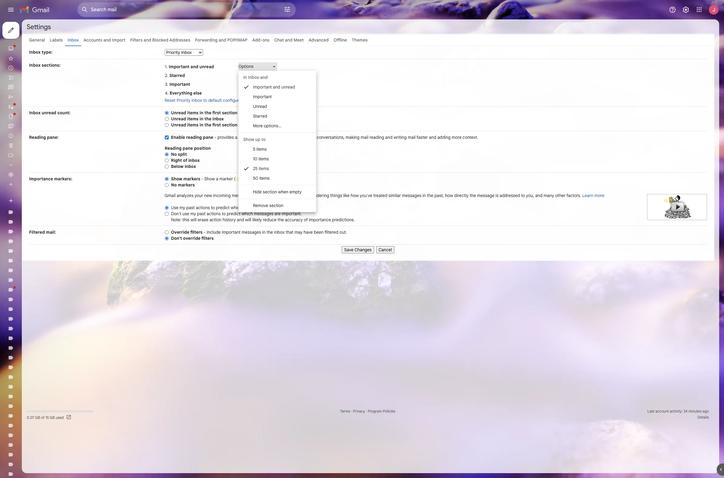 Task type: locate. For each thing, give the bounding box(es) containing it.
follow link to manage storage image
[[66, 414, 72, 421]]

by
[[243, 176, 248, 182]]

treated
[[374, 193, 388, 198]]

may
[[295, 230, 303, 235]]

inbox sections:
[[29, 62, 60, 68]]

None radio
[[165, 177, 169, 181], [165, 230, 169, 235], [165, 177, 169, 181], [165, 230, 169, 235]]

1 horizontal spatial starred
[[253, 113, 267, 119]]

items for unread items in the inbox
[[187, 116, 199, 122]]

items right "50"
[[259, 176, 270, 181]]

0 vertical spatial my
[[180, 205, 185, 210]]

what's
[[272, 193, 285, 198]]

predict inside don't use my past actions to predict which messages are important. note: this will erase action history and will likely reduce the accuracy of importance predictions.
[[227, 211, 241, 216]]

the down unread items in the first section
[[205, 116, 212, 122]]

1 vertical spatial past
[[197, 211, 206, 216]]

1 vertical spatial no
[[171, 182, 177, 188]]

the inside don't use my past actions to predict which messages are important. note: this will erase action history and will likely reduce the accuracy of importance predictions.
[[278, 217, 284, 223]]

list
[[305, 135, 311, 140]]

2 horizontal spatial unread
[[282, 84, 295, 90]]

will right this
[[191, 217, 197, 223]]

2 vertical spatial unread
[[42, 110, 56, 116]]

my right use
[[190, 211, 196, 216]]

1 horizontal spatial reading
[[165, 146, 182, 151]]

0 vertical spatial don't
[[171, 211, 181, 216]]

use
[[171, 205, 179, 210]]

1 how from the left
[[351, 193, 359, 198]]

to
[[203, 98, 207, 103], [247, 135, 251, 140], [291, 135, 294, 140], [262, 137, 266, 142], [252, 193, 256, 198], [522, 193, 525, 198], [211, 205, 215, 210], [291, 205, 295, 210], [222, 211, 226, 216]]

1 horizontal spatial more
[[595, 193, 605, 198]]

· right privacy link
[[366, 409, 367, 414]]

filters and blocked addresses
[[130, 37, 190, 43]]

1 horizontal spatial important
[[271, 205, 290, 210]]

section down the what's
[[270, 203, 284, 208]]

in inbox and
[[243, 75, 268, 80]]

1 · from the left
[[351, 409, 352, 414]]

of left the 15
[[41, 415, 45, 420]]

filters up don't override filters
[[190, 230, 203, 235]]

1 mail from the left
[[262, 135, 270, 140]]

don't inside don't use my past actions to predict which messages are important. note: this will erase action history and will likely reduce the accuracy of importance predictions.
[[171, 211, 181, 216]]

of up below inbox
[[183, 158, 187, 163]]

markers up analyzes
[[178, 182, 195, 188]]

1 vertical spatial -
[[202, 176, 204, 182]]

advanced link
[[309, 37, 329, 43]]

0 vertical spatial important.
[[290, 176, 310, 182]]

first for unread items in the first section and inbox, for example (2 : 3).
[[213, 122, 221, 128]]

similar
[[389, 193, 401, 198]]

items right 25
[[259, 166, 269, 171]]

how right the past,
[[445, 193, 453, 198]]

1 vertical spatial markers
[[178, 182, 195, 188]]

else
[[194, 90, 202, 96]]

1 vertical spatial actions
[[207, 211, 221, 216]]

0 horizontal spatial ·
[[351, 409, 352, 414]]

1.
[[165, 64, 168, 69]]

Right of inbox radio
[[165, 158, 169, 163]]

unread for unread items in the inbox
[[171, 116, 186, 122]]

1 horizontal spatial pane
[[203, 135, 213, 140]]

1 no from the top
[[171, 152, 177, 157]]

0 vertical spatial a
[[235, 135, 238, 140]]

1 horizontal spatial will
[[245, 217, 251, 223]]

important and unread
[[253, 84, 295, 90]]

1 vertical spatial my
[[190, 211, 196, 216]]

hide
[[253, 189, 262, 195]]

filters and blocked addresses link
[[130, 37, 190, 43]]

activity:
[[670, 409, 683, 414]]

past up erase
[[197, 211, 206, 216]]

filtered
[[325, 230, 339, 235]]

1 vertical spatial important.
[[282, 211, 302, 216]]

1 horizontal spatial ·
[[366, 409, 367, 414]]

filters
[[130, 37, 143, 43]]

items down unread items in the first section
[[187, 116, 199, 122]]

show up no markers
[[171, 176, 182, 182]]

of
[[312, 135, 316, 140], [183, 158, 187, 163], [304, 217, 308, 223], [41, 415, 45, 420]]

Don't override filters radio
[[165, 236, 169, 241]]

2 will from the left
[[245, 217, 251, 223]]

items for 25 items
[[259, 166, 269, 171]]

a left way
[[235, 135, 238, 140]]

2 don't from the top
[[171, 236, 182, 241]]

0 horizontal spatial gb
[[35, 415, 40, 420]]

don't down override
[[171, 236, 182, 241]]

in down unread items in the inbox at the left top of page
[[200, 122, 204, 128]]

past up use
[[186, 205, 195, 210]]

items down unread items in the inbox at the left top of page
[[187, 122, 199, 128]]

1 horizontal spatial gb
[[50, 415, 55, 420]]

0 horizontal spatial unread
[[42, 110, 56, 116]]

show for show up to
[[243, 137, 254, 142]]

adding
[[438, 135, 451, 140]]

pane up split
[[183, 146, 193, 151]]

reading left writing at right top
[[370, 135, 384, 140]]

don't use my past actions to predict which messages are important. note: this will erase action history and will likely reduce the accuracy of importance predictions.
[[171, 211, 355, 223]]

mail right up
[[262, 135, 270, 140]]

writing
[[394, 135, 407, 140]]

starred up 3. important
[[170, 73, 185, 78]]

context.
[[463, 135, 479, 140]]

0 horizontal spatial mail
[[262, 135, 270, 140]]

your left new
[[195, 193, 203, 198]]

predict down incoming
[[216, 205, 230, 210]]

0 horizontal spatial past
[[186, 205, 195, 210]]

gb
[[35, 415, 40, 420], [50, 415, 55, 420]]

first for unread items in the first section
[[213, 110, 221, 116]]

inbox
[[213, 116, 224, 122], [188, 158, 200, 163], [185, 164, 196, 169], [274, 230, 285, 235]]

0 vertical spatial starred
[[170, 73, 185, 78]]

0 horizontal spatial are
[[264, 205, 270, 210]]

which up history
[[231, 205, 242, 210]]

Use my past actions to predict which messages are important to me. radio
[[165, 206, 169, 210]]

are up don't use my past actions to predict which messages are important. note: this will erase action history and will likely reduce the accuracy of importance predictions.
[[264, 205, 270, 210]]

markers for no
[[178, 182, 195, 188]]

predict up remove
[[257, 193, 271, 198]]

priority
[[177, 98, 191, 103]]

items right 10
[[259, 156, 269, 162]]

items for unread items in the first section and inbox, for example (2 : 3).
[[187, 122, 199, 128]]

1 vertical spatial pane
[[183, 146, 193, 151]]

0 horizontal spatial reading
[[186, 135, 202, 140]]

Unread items in the inbox radio
[[165, 117, 169, 121]]

pane up position in the left of the page
[[203, 135, 213, 140]]

0 vertical spatial more
[[452, 135, 462, 140]]

accounts and import
[[84, 37, 126, 43]]

reading for reading pane position
[[165, 146, 182, 151]]

important down history
[[222, 230, 241, 235]]

important up everything
[[170, 81, 190, 87]]

remove section
[[253, 203, 284, 208]]

filters down 'include'
[[202, 236, 214, 241]]

0 vertical spatial reading
[[29, 135, 46, 140]]

section
[[222, 110, 237, 116], [222, 122, 237, 128], [263, 189, 277, 195], [270, 203, 284, 208]]

minutes
[[689, 409, 702, 414]]

ago
[[703, 409, 709, 414]]

my inside don't use my past actions to predict which messages are important. note: this will erase action history and will likely reduce the accuracy of importance predictions.
[[190, 211, 196, 216]]

reset priority inbox to default configuration
[[165, 98, 249, 103]]

in down reduce at the left top
[[262, 230, 266, 235]]

message
[[477, 193, 495, 198]]

unread right 'unread items in the first section' option
[[171, 110, 186, 116]]

how
[[351, 193, 359, 198], [445, 193, 453, 198]]

5
[[253, 146, 256, 152]]

0 vertical spatial no
[[171, 152, 177, 157]]

0 horizontal spatial how
[[351, 193, 359, 198]]

note:
[[171, 217, 181, 223]]

unread up for
[[253, 104, 267, 109]]

your left list
[[296, 135, 304, 140]]

3. important
[[165, 81, 190, 87]]

items for 10 items
[[259, 156, 269, 162]]

enable
[[171, 135, 185, 140]]

0 vertical spatial unread
[[200, 64, 214, 69]]

1 first from the top
[[213, 110, 221, 116]]

items for 50 items
[[259, 176, 270, 181]]

2 horizontal spatial show
[[243, 137, 254, 142]]

section up provides
[[222, 122, 237, 128]]

more right the 'learn'
[[595, 193, 605, 198]]

link to an instructional video for priority inbox image
[[648, 194, 708, 220]]

to up remove
[[252, 193, 256, 198]]

unread right unread items in the first section and inbox, for example (2 : 3). "radio"
[[171, 122, 186, 128]]

2.
[[165, 73, 168, 78]]

0 vertical spatial pane
[[203, 135, 213, 140]]

None search field
[[78, 2, 296, 17]]

2 how from the left
[[445, 193, 453, 198]]

footer
[[22, 408, 715, 421]]

- left marker
[[202, 176, 204, 182]]

predictions.
[[332, 217, 355, 223]]

1 vertical spatial your
[[195, 193, 203, 198]]

messages up reduce at the left top
[[254, 211, 274, 216]]

messages inside don't use my past actions to predict which messages are important. note: this will erase action history and will likely reduce the accuracy of importance predictions.
[[254, 211, 274, 216]]

which inside don't use my past actions to predict which messages are important. note: this will erase action history and will likely reduce the accuracy of importance predictions.
[[242, 211, 253, 216]]

no up 'right'
[[171, 152, 177, 157]]

2 gb from the left
[[50, 415, 55, 420]]

my up use
[[180, 205, 185, 210]]

save changes
[[345, 247, 372, 253]]

inbox up reading pane:
[[29, 110, 41, 116]]

inbox for inbox unread count:
[[29, 110, 41, 116]]

- for include
[[204, 230, 206, 235]]

actions up the action
[[207, 211, 221, 216]]

show left marker
[[204, 176, 215, 182]]

pane:
[[47, 135, 59, 140]]

items up unread items in the inbox at the left top of page
[[187, 110, 199, 116]]

used
[[56, 415, 64, 420]]

important down the what's
[[271, 205, 290, 210]]

gmail image
[[19, 4, 52, 16]]

2 vertical spatial -
[[204, 230, 206, 235]]

marked
[[269, 176, 284, 182]]

0 vertical spatial first
[[213, 110, 221, 116]]

save
[[345, 247, 354, 253]]

2. starred
[[165, 73, 185, 78]]

are up reduce at the left top
[[275, 211, 281, 216]]

important. up accuracy on the left
[[282, 211, 302, 216]]

1 vertical spatial important
[[222, 230, 241, 235]]

2 reading from the left
[[370, 135, 384, 140]]

important. right the as
[[290, 176, 310, 182]]

1 horizontal spatial unread
[[200, 64, 214, 69]]

gb right the 15
[[50, 415, 55, 420]]

privacy
[[353, 409, 365, 414]]

history
[[223, 217, 236, 223]]

1 horizontal spatial show
[[204, 176, 215, 182]]

0 horizontal spatial reading
[[29, 135, 46, 140]]

1 vertical spatial first
[[213, 122, 221, 128]]

1 horizontal spatial how
[[445, 193, 453, 198]]

terms · privacy · program policies
[[340, 409, 396, 414]]

0 horizontal spatial a
[[216, 176, 219, 182]]

markers up no markers
[[184, 176, 200, 182]]

- for show
[[202, 176, 204, 182]]

your
[[296, 135, 304, 140], [195, 193, 203, 198]]

ons
[[263, 37, 270, 43]]

None radio
[[165, 212, 169, 216]]

0 vertical spatial -
[[215, 135, 217, 140]]

2 vertical spatial predict
[[227, 211, 241, 216]]

to right next
[[291, 135, 294, 140]]

1 vertical spatial reading
[[165, 146, 182, 151]]

everything
[[170, 90, 192, 96]]

in down unread items in the first section
[[200, 116, 204, 122]]

below inbox
[[171, 164, 196, 169]]

markers for show
[[184, 176, 200, 182]]

me.
[[296, 205, 303, 210]]

1 horizontal spatial mail
[[361, 135, 369, 140]]

inbox for inbox type:
[[29, 49, 41, 55]]

0 vertical spatial filters
[[190, 230, 203, 235]]

mail left "faster"
[[408, 135, 416, 140]]

0 horizontal spatial show
[[171, 176, 182, 182]]

0 horizontal spatial will
[[191, 217, 197, 223]]

important
[[271, 205, 290, 210], [222, 230, 241, 235]]

messages right similar
[[402, 193, 422, 198]]

as
[[285, 176, 289, 182]]

the down unread items in the inbox at the left top of page
[[205, 122, 212, 128]]

below
[[171, 164, 184, 169]]

1 vertical spatial don't
[[171, 236, 182, 241]]

- left provides
[[215, 135, 217, 140]]

in up unread items in the inbox at the left top of page
[[200, 110, 204, 116]]

inbox left the type:
[[29, 49, 41, 55]]

0 vertical spatial markers
[[184, 176, 200, 182]]

pop/imap
[[227, 37, 248, 43]]

Below inbox radio
[[165, 164, 169, 169]]

0 horizontal spatial pane
[[183, 146, 193, 151]]

are inside don't use my past actions to predict which messages are important. note: this will erase action history and will likely reduce the accuracy of importance predictions.
[[275, 211, 281, 216]]

1 don't from the top
[[171, 211, 181, 216]]

1 vertical spatial are
[[275, 211, 281, 216]]

reading up reading pane position
[[186, 135, 202, 140]]

pane
[[203, 135, 213, 140], [183, 146, 193, 151]]

None checkbox
[[165, 135, 169, 140]]

1 will from the left
[[191, 217, 197, 223]]

Search mail text field
[[91, 7, 267, 13]]

1 vertical spatial which
[[242, 211, 253, 216]]

starred up for
[[253, 113, 267, 119]]

general link
[[29, 37, 45, 43]]

· right 'terms' link
[[351, 409, 352, 414]]

inbox right 'labels' link
[[68, 37, 79, 43]]

other
[[556, 193, 566, 198]]

in for unread items in the first section
[[200, 110, 204, 116]]

the right reduce at the left top
[[278, 217, 284, 223]]

you,
[[527, 193, 535, 198]]

1 horizontal spatial my
[[190, 211, 196, 216]]

important. inside don't use my past actions to predict which messages are important. note: this will erase action history and will likely reduce the accuracy of importance predictions.
[[282, 211, 302, 216]]

reading pane:
[[29, 135, 59, 140]]

reading
[[186, 135, 202, 140], [370, 135, 384, 140]]

to inside don't use my past actions to predict which messages are important. note: this will erase action history and will likely reduce the accuracy of importance predictions.
[[222, 211, 226, 216]]

markers
[[184, 176, 200, 182], [178, 182, 195, 188]]

1 horizontal spatial are
[[275, 211, 281, 216]]

1 vertical spatial unread
[[282, 84, 295, 90]]

reading up no split
[[165, 146, 182, 151]]

a left marker
[[216, 176, 219, 182]]

cancel button
[[376, 246, 395, 253]]

1 horizontal spatial a
[[235, 135, 238, 140]]

2 no from the top
[[171, 182, 177, 188]]

meet
[[294, 37, 304, 43]]

0 vertical spatial your
[[296, 135, 304, 140]]

2 first from the top
[[213, 122, 221, 128]]

up
[[255, 137, 261, 142]]

important
[[169, 64, 190, 69], [170, 81, 190, 87], [253, 84, 272, 90], [253, 94, 272, 99]]

unread for unread
[[253, 104, 267, 109]]

inbox unread count:
[[29, 110, 71, 116]]

terms
[[340, 409, 350, 414]]

items for unread items in the first section
[[187, 110, 199, 116]]

which up likely
[[242, 211, 253, 216]]

remove
[[253, 203, 268, 208]]

first up provides
[[213, 122, 221, 128]]

first down the default
[[213, 110, 221, 116]]

section up unread items in the first section and inbox, for example (2 : 3).
[[222, 110, 237, 116]]

no right no markers "option"
[[171, 182, 177, 188]]

predict down use my past actions to predict which messages are important to me.
[[227, 211, 241, 216]]

considering
[[307, 193, 329, 198]]

inbox down inbox type:
[[29, 62, 41, 68]]

1 reading from the left
[[186, 135, 202, 140]]

1. important and unread
[[165, 64, 214, 69]]

3.
[[165, 81, 168, 87]]

10 items
[[253, 156, 269, 162]]

enable reading pane - provides a way to read mail right next to your list of conversations, making mail reading and writing mail faster and adding more context.
[[171, 135, 479, 140]]

don't
[[171, 211, 181, 216], [171, 236, 182, 241]]

importance
[[29, 176, 53, 182]]

reading left pane:
[[29, 135, 46, 140]]

2 · from the left
[[366, 409, 367, 414]]

1 horizontal spatial reading
[[370, 135, 384, 140]]

(
[[234, 176, 236, 182]]

actions up erase
[[196, 205, 210, 210]]

1 horizontal spatial past
[[197, 211, 206, 216]]

navigation
[[0, 19, 73, 478], [29, 245, 708, 253]]

2 horizontal spatial mail
[[408, 135, 416, 140]]

important down in inbox and at the top left of the page
[[253, 84, 272, 90]]

to left you,
[[522, 193, 525, 198]]

more right the adding
[[452, 135, 462, 140]]

-
[[215, 135, 217, 140], [202, 176, 204, 182], [204, 230, 206, 235]]



Task type: describe. For each thing, give the bounding box(es) containing it.
terms link
[[340, 409, 350, 414]]

4. everything else
[[165, 90, 202, 96]]

items for 5 items
[[257, 146, 267, 152]]

and inside don't use my past actions to predict which messages are important. note: this will erase action history and will likely reduce the accuracy of importance predictions.
[[237, 217, 244, 223]]

0 vertical spatial which
[[231, 205, 242, 210]]

factors.
[[567, 193, 582, 198]]

past,
[[435, 193, 444, 198]]

1 vertical spatial filters
[[202, 236, 214, 241]]

inbox left that
[[274, 230, 285, 235]]

more
[[253, 123, 263, 129]]

4.
[[165, 90, 169, 96]]

1 horizontal spatial your
[[296, 135, 304, 140]]

0 vertical spatial past
[[186, 205, 195, 210]]

to right up
[[262, 137, 266, 142]]

the up unread items in the inbox at the left top of page
[[205, 110, 212, 116]]

to right way
[[247, 135, 251, 140]]

in for unread items in the inbox
[[200, 116, 204, 122]]

inbox right 'in'
[[248, 75, 259, 80]]

likely
[[253, 217, 262, 223]]

reset
[[165, 98, 176, 103]]

search mail image
[[79, 4, 90, 15]]

filtered
[[29, 230, 45, 235]]

gmail
[[165, 193, 176, 198]]

unread for unread items in the first section
[[171, 110, 186, 116]]

0 vertical spatial important
[[271, 205, 290, 210]]

the left the past,
[[427, 193, 434, 198]]

(2
[[287, 122, 291, 128]]

empty
[[290, 189, 302, 195]]

show markers - show a marker (
[[171, 176, 237, 182]]

out.
[[340, 230, 347, 235]]

that
[[286, 230, 294, 235]]

inbox for inbox sections:
[[29, 62, 41, 68]]

type:
[[42, 49, 52, 55]]

no for no markers
[[171, 182, 177, 188]]

of right list
[[312, 135, 316, 140]]

0 horizontal spatial starred
[[170, 73, 185, 78]]

No markers radio
[[165, 183, 169, 187]]

new
[[204, 193, 212, 198]]

messages down likely
[[242, 230, 261, 235]]

labels
[[50, 37, 63, 43]]

accounts
[[84, 37, 102, 43]]

support image
[[669, 6, 677, 13]]

important up 2. starred in the left of the page
[[169, 64, 190, 69]]

incoming
[[213, 193, 231, 198]]

more options...
[[253, 123, 282, 129]]

offline
[[334, 37, 347, 43]]

learn
[[583, 193, 594, 198]]

for
[[261, 122, 267, 128]]

inbox down unread items in the first section
[[213, 116, 224, 122]]

0 horizontal spatial more
[[452, 135, 462, 140]]

in for unread items in the first section and inbox, for example (2 : 3).
[[200, 122, 204, 128]]

0 vertical spatial actions
[[196, 205, 210, 210]]

include
[[207, 230, 221, 235]]

0 horizontal spatial important
[[222, 230, 241, 235]]

in left the past,
[[423, 193, 426, 198]]

provides
[[218, 135, 234, 140]]

inbox up below inbox
[[188, 158, 200, 163]]

25 items
[[253, 166, 269, 171]]

reading for reading pane:
[[29, 135, 46, 140]]

analyzes
[[177, 193, 194, 198]]

1 vertical spatial predict
[[216, 205, 230, 210]]

show for show markers - show a marker (
[[171, 176, 182, 182]]

)
[[240, 176, 242, 182]]

messages up use my past actions to predict which messages are important to me.
[[232, 193, 251, 198]]

3 mail from the left
[[408, 135, 416, 140]]

no split
[[171, 152, 187, 157]]

messages up likely
[[243, 205, 263, 210]]

the down reduce at the left top
[[267, 230, 273, 235]]

addressed
[[500, 193, 520, 198]]

navigation containing save changes
[[29, 245, 708, 253]]

the right directly
[[470, 193, 476, 198]]

1 gb from the left
[[35, 415, 40, 420]]

forwarding and pop/imap
[[195, 37, 248, 43]]

Unread items in the first section radio
[[165, 111, 169, 115]]

1 vertical spatial starred
[[253, 113, 267, 119]]

accuracy
[[285, 217, 303, 223]]

options...
[[264, 123, 282, 129]]

cancel
[[379, 247, 392, 253]]

learn more link
[[583, 193, 605, 198]]

1 vertical spatial more
[[595, 193, 605, 198]]

main menu image
[[7, 6, 15, 13]]

10
[[253, 156, 258, 162]]

changes
[[355, 247, 372, 253]]

0 vertical spatial are
[[264, 205, 270, 210]]

labels link
[[50, 37, 63, 43]]

inbox down right of inbox
[[185, 164, 196, 169]]

inbox down 'else'
[[192, 98, 202, 103]]

don't for don't use my past actions to predict which messages are important. note: this will erase action history and will likely reduce the accuracy of importance predictions.
[[171, 211, 181, 216]]

like
[[343, 193, 350, 198]]

unread items in the first section and inbox, for example (2 : 3).
[[171, 122, 299, 128]]

chat
[[275, 37, 284, 43]]

section right hide
[[263, 189, 277, 195]]

forwarding and pop/imap link
[[195, 37, 248, 43]]

things
[[330, 193, 342, 198]]

important,
[[286, 193, 306, 198]]

50
[[253, 176, 258, 181]]

2 mail from the left
[[361, 135, 369, 140]]

offline link
[[334, 37, 347, 43]]

inbox for inbox link
[[68, 37, 79, 43]]

messages down 25 items
[[249, 176, 268, 182]]

next
[[281, 135, 289, 140]]

general
[[29, 37, 45, 43]]

0 horizontal spatial my
[[180, 205, 185, 210]]

0 horizontal spatial your
[[195, 193, 203, 198]]

0.07
[[27, 415, 34, 420]]

0.07 gb of 15 gb used
[[27, 415, 64, 420]]

to left the default
[[203, 98, 207, 103]]

configuration
[[223, 98, 249, 103]]

been
[[314, 230, 324, 235]]

options button
[[239, 62, 277, 71]]

no for no split
[[171, 152, 177, 157]]

program
[[368, 409, 382, 414]]

conversations,
[[317, 135, 345, 140]]

erase
[[198, 217, 209, 223]]

footer containing terms
[[22, 408, 715, 421]]

importance
[[309, 217, 331, 223]]

override
[[171, 230, 189, 235]]

to up the action
[[211, 205, 215, 210]]

5 items
[[253, 146, 267, 152]]

unread for unread items in the first section and inbox, for example (2 : 3).
[[171, 122, 186, 128]]

reduce
[[263, 217, 277, 223]]

past inside don't use my past actions to predict which messages are important. note: this will erase action history and will likely reduce the accuracy of importance predictions.
[[197, 211, 206, 216]]

add-ons
[[252, 37, 270, 43]]

1 vertical spatial a
[[216, 176, 219, 182]]

chat and meet link
[[275, 37, 304, 43]]

of inside don't use my past actions to predict which messages are important. note: this will erase action history and will likely reduce the accuracy of importance predictions.
[[304, 217, 308, 223]]

inbox,
[[247, 122, 260, 128]]

addresses
[[169, 37, 190, 43]]

Unread items in the first section and inbox, for example (2 : 3). radio
[[165, 123, 169, 127]]

3).
[[294, 122, 299, 128]]

34
[[684, 409, 688, 414]]

to left me.
[[291, 205, 295, 210]]

themes
[[352, 37, 368, 43]]

important down important and unread
[[253, 94, 272, 99]]

0 vertical spatial predict
[[257, 193, 271, 198]]

details link
[[698, 415, 709, 420]]

advanced search options image
[[281, 3, 293, 15]]

use
[[183, 211, 189, 216]]

settings image
[[683, 6, 690, 13]]

No split radio
[[165, 152, 169, 157]]

override
[[183, 236, 201, 241]]

don't for don't override filters
[[171, 236, 182, 241]]

right
[[271, 135, 280, 140]]

blocked
[[152, 37, 168, 43]]

actions inside don't use my past actions to predict which messages are important. note: this will erase action history and will likely reduce the accuracy of importance predictions.
[[207, 211, 221, 216]]



Task type: vqa. For each thing, say whether or not it's contained in the screenshot.
3rd Calendar event icon from the bottom
no



